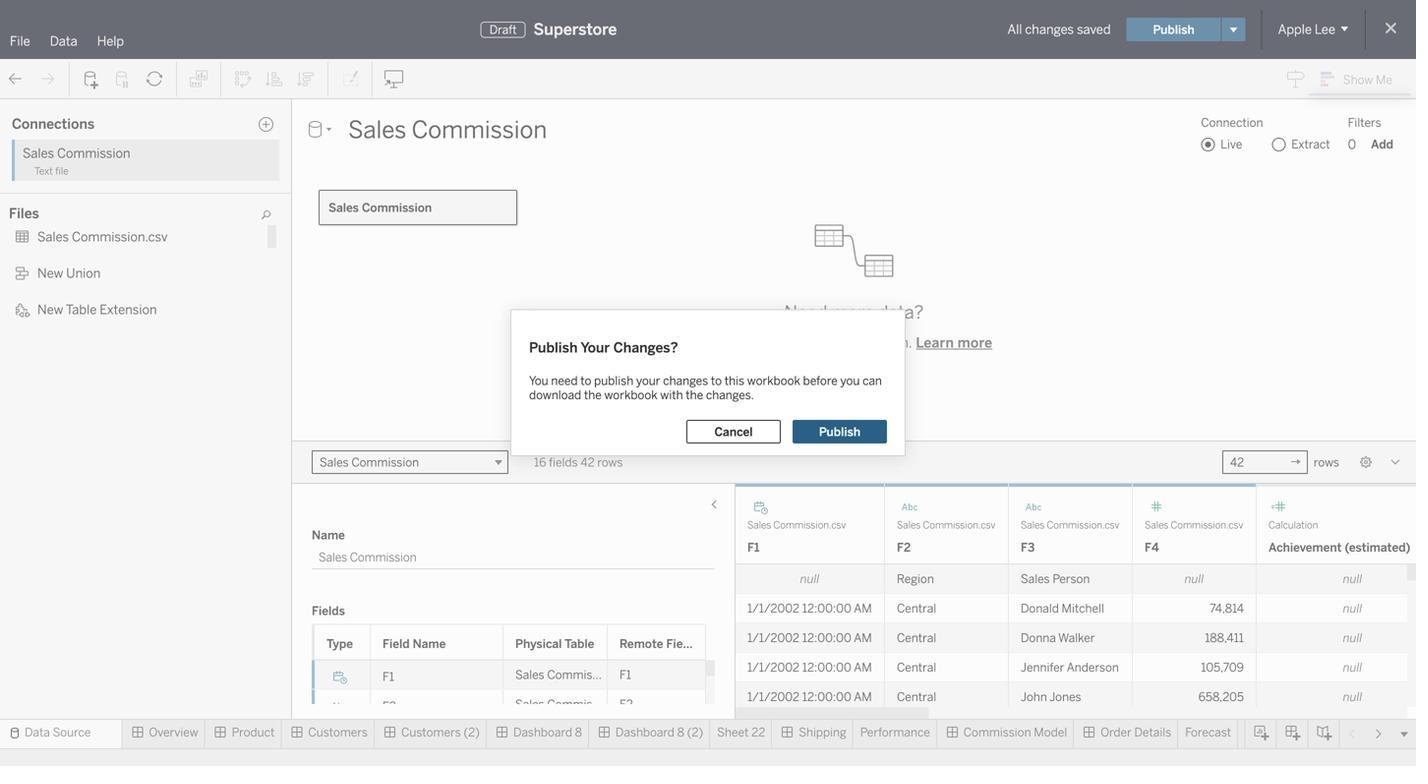 Task type: locate. For each thing, give the bounding box(es) containing it.
0 horizontal spatial customers
[[308, 725, 368, 740]]

add button
[[1362, 134, 1402, 154]]

1 horizontal spatial grid
[[736, 484, 1416, 766]]

2 vertical spatial home office, segment. press space to toggle selection. press escape to go back to the left margin. use arrow keys to navigate headers text field
[[466, 626, 561, 646]]

1 horizontal spatial row group
[[736, 565, 1416, 766]]

1/1/2002 12:00:00 am
[[747, 601, 872, 616], [747, 631, 872, 645], [747, 660, 872, 675], [747, 690, 872, 704]]

22
[[752, 725, 765, 740]]

1/1/2002 12:00:00 am for john jones
[[747, 690, 872, 704]]

publish button down you
[[793, 420, 887, 444]]

corporate, segment. press space to toggle selection. press escape to go back to the left margin. use arrow keys to navigate headers text field down physical
[[466, 666, 561, 685]]

performance
[[448, 176, 574, 204], [860, 725, 930, 740]]

changes right your
[[663, 374, 708, 388]]

2 vertical spatial new
[[50, 715, 74, 729]]

1/1/2002 for donald mitchell
[[747, 601, 800, 616]]

Office Supplies, Category. Press Space to toggle selection. Press Escape to go back to the left margin. Use arrow keys to navigate headers text field
[[755, 213, 950, 233]]

walker
[[1058, 631, 1095, 645]]

1 vertical spatial consumer, segment. press space to toggle selection. press escape to go back to the left margin. use arrow keys to navigate headers text field
[[466, 469, 561, 489]]

0 vertical spatial date)
[[563, 139, 593, 153]]

data left source
[[25, 725, 50, 740]]

details
[[1134, 725, 1172, 740]]

new left business
[[50, 715, 74, 729]]

am
[[854, 601, 872, 616], [854, 631, 872, 645], [854, 660, 872, 675], [854, 690, 872, 704]]

row down physical
[[312, 660, 706, 690]]

the
[[584, 388, 602, 402], [686, 388, 703, 402]]

August, Month of Order Date. Press Space to toggle selection. Press Escape to go back to the left margin. Use arrow keys to navigate headers text field
[[387, 646, 466, 705]]

0 vertical spatial consumer, segment. press space to toggle selection. press escape to go back to the left margin. use arrow keys to navigate headers text field
[[466, 292, 561, 312]]

2 vertical spatial data
[[25, 725, 50, 740]]

filters
[[1348, 115, 1381, 130]]

1/1/2002
[[747, 601, 800, 616], [747, 631, 800, 645], [747, 660, 800, 675], [747, 690, 800, 704]]

1 horizontal spatial publish button
[[1127, 18, 1221, 41]]

0 horizontal spatial grid
[[312, 624, 730, 766]]

1 horizontal spatial name
[[413, 637, 446, 651]]

more up drag tables here to relate them. learn more
[[831, 302, 874, 323]]

home office, segment. press space to toggle selection. press escape to go back to the left margin. use arrow keys to navigate headers text field up physical
[[466, 567, 561, 587]]

0 horizontal spatial sales commission
[[25, 134, 124, 148]]

0
[[1348, 136, 1356, 152]]

3 central from the top
[[897, 660, 936, 675]]

central for jennifer anderson
[[897, 660, 936, 675]]

1 vertical spatial year(order
[[220, 186, 286, 201]]

0 vertical spatial corporate, segment. press space to toggle selection. press escape to go back to the left margin. use arrow keys to navigate headers text field
[[466, 430, 561, 449]]

target up -
[[56, 155, 90, 169]]

publish your changes? dialog
[[511, 310, 905, 455]]

customers right product
[[308, 725, 368, 740]]

row group containing null
[[736, 565, 1416, 766]]

0 vertical spatial more
[[831, 302, 874, 323]]

8 for dashboard 8
[[575, 725, 582, 740]]

8 left sheet
[[677, 725, 684, 740]]

more right learn
[[958, 335, 993, 351]]

1 dashboard from the left
[[513, 725, 572, 740]]

growth
[[128, 715, 168, 729]]

sales commission.csv
[[37, 229, 168, 245], [515, 668, 636, 682], [515, 697, 636, 712]]

swap rows and columns image
[[233, 69, 253, 89]]

1 vertical spatial sales commission.csv
[[515, 668, 636, 682]]

1 vertical spatial publish
[[529, 340, 578, 356]]

2 1/1/2002 12:00:00 am from the top
[[747, 631, 872, 645]]

4 1/1/2002 from the top
[[747, 690, 800, 704]]

2 vertical spatial corporate, segment. press space to toggle selection. press escape to go back to the left margin. use arrow keys to navigate headers text field
[[466, 666, 561, 685]]

Consumer, Segment. Press Space to toggle selection. Press Escape to go back to the left margin. Use arrow keys to navigate headers text field
[[466, 410, 561, 430], [466, 469, 561, 489]]

publish
[[1153, 22, 1195, 37], [529, 340, 578, 356], [819, 425, 861, 439]]

1 vertical spatial corporate, segment. press space to toggle selection. press escape to go back to the left margin. use arrow keys to navigate headers text field
[[466, 371, 561, 390]]

2 vertical spatial sales commission.csv
[[515, 697, 636, 712]]

corporate, segment. press space to toggle selection. press escape to go back to the left margin. use arrow keys to navigate headers text field up you
[[466, 312, 561, 331]]

new
[[37, 266, 63, 281], [37, 302, 63, 318], [50, 715, 74, 729]]

commission down john
[[964, 725, 1031, 740]]

superstore right 'draft'
[[534, 20, 617, 39]]

0 horizontal spatial to
[[581, 374, 592, 388]]

Home Office, Segment. Press Space to toggle selection. Press Escape to go back to the left margin. Use arrow keys to navigate headers text field
[[466, 390, 561, 410], [466, 449, 561, 469]]

customers
[[308, 725, 368, 740], [401, 725, 461, 740]]

dashboard left sheet
[[616, 725, 675, 740]]

refresh data source image
[[145, 69, 164, 89]]

1 vertical spatial more
[[958, 335, 993, 351]]

sales commission.csv up dashboard 8
[[515, 697, 636, 712]]

sales commission text file
[[23, 146, 130, 177]]

0 horizontal spatial field
[[383, 637, 410, 651]]

3 consumer, segment. press space to toggle selection. press escape to go back to the left margin. use arrow keys to navigate headers text field from the top
[[466, 646, 561, 666]]

0 horizontal spatial changes
[[663, 374, 708, 388]]

collapse image
[[180, 107, 192, 119]]

row group containing sales commission.csv
[[312, 660, 706, 766]]

customers for customers (2)
[[401, 725, 461, 740]]

grid containing f1
[[736, 484, 1416, 766]]

name up fields
[[312, 528, 345, 542]]

4 12:00:00 from the top
[[802, 690, 852, 704]]

row group
[[736, 565, 1416, 766], [312, 660, 706, 766]]

commission up sales target
[[56, 134, 124, 148]]

2 central from the top
[[897, 631, 936, 645]]

pages
[[226, 105, 259, 119]]

row up mitchell
[[736, 565, 1416, 594]]

Consumer, Segment. Press Space to toggle selection. Press Escape to go back to the left margin. Use arrow keys to navigate headers text field
[[466, 292, 561, 312], [466, 351, 561, 371], [466, 646, 561, 666]]

4 1/1/2002 12:00:00 am from the top
[[747, 690, 872, 704]]

0 horizontal spatial name
[[312, 528, 345, 542]]

1 horizontal spatial field
[[666, 637, 693, 651]]

1 horizontal spatial date)
[[563, 139, 593, 153]]

sales inside sales commission.csv f4
[[1145, 519, 1169, 531]]

(2)
[[464, 725, 480, 740], [687, 725, 703, 740]]

sales target
[[25, 155, 90, 169]]

1 vertical spatial date)
[[289, 186, 319, 201]]

publish right saved
[[1153, 22, 1195, 37]]

publish your changes?
[[529, 340, 678, 356]]

sales commission down connections at the left top of the page
[[25, 134, 124, 148]]

new down the new union
[[37, 302, 63, 318]]

105,709
[[1201, 660, 1244, 675]]

workbook down tables
[[747, 374, 800, 388]]

1 consumer, segment. press space to toggle selection. press escape to go back to the left margin. use arrow keys to navigate headers text field from the top
[[466, 410, 561, 430]]

2 dashboard from the left
[[616, 725, 675, 740]]

target right vs
[[604, 176, 668, 204]]

0 horizontal spatial target
[[56, 155, 90, 169]]

1 12:00:00 from the top
[[802, 601, 852, 616]]

agg(sales above target?)
[[246, 426, 386, 440]]

2 12:00:00 from the top
[[802, 631, 852, 645]]

superstore right -
[[75, 176, 135, 190]]

0 vertical spatial corporate, segment. press space to toggle selection. press escape to go back to the left margin. use arrow keys to navigate headers text field
[[466, 312, 561, 331]]

0 vertical spatial year(order date)
[[495, 139, 593, 153]]

2 customers from the left
[[401, 725, 461, 740]]

dashboard down physical
[[513, 725, 572, 740]]

central for john jones
[[897, 690, 936, 704]]

12:00:00 for donna walker
[[802, 631, 852, 645]]

0 horizontal spatial performance
[[448, 176, 574, 204]]

(2) down "august, month of order date. press space to toggle selection. press escape to go back to the left margin. use arrow keys to navigate headers" text field
[[464, 725, 480, 740]]

2 8 from the left
[[677, 725, 684, 740]]

0 horizontal spatial (2)
[[464, 725, 480, 740]]

Corporate, Segment. Press Space to toggle selection. Press Escape to go back to the left margin. Use arrow keys to navigate headers text field
[[466, 430, 561, 449], [466, 548, 561, 567], [466, 607, 561, 626]]

Corporate, Segment. Press Space to toggle selection. Press Escape to go back to the left margin. Use arrow keys to navigate headers text field
[[466, 312, 561, 331], [466, 371, 561, 390], [466, 666, 561, 685]]

fields
[[312, 604, 345, 618]]

open and edit this workbook in tableau desktop image
[[385, 69, 404, 89]]

1 horizontal spatial publish
[[819, 425, 861, 439]]

1 vertical spatial superstore
[[75, 176, 135, 190]]

format workbook image
[[340, 69, 360, 89]]

0 vertical spatial changes
[[1025, 22, 1074, 37]]

1 horizontal spatial year(order
[[495, 139, 561, 153]]

1 horizontal spatial (2)
[[687, 725, 703, 740]]

rows right 42 at the bottom of the page
[[597, 455, 623, 469]]

2 field from the left
[[666, 637, 693, 651]]

home office, segment. press space to toggle selection. press escape to go back to the left margin. use arrow keys to navigate headers text field down you
[[466, 390, 561, 410]]

row containing null
[[736, 565, 1416, 594]]

1 vertical spatial sales commission
[[328, 201, 432, 215]]

customers down "august, month of order date. press space to toggle selection. press escape to go back to the left margin. use arrow keys to navigate headers" text field
[[401, 725, 461, 740]]

publish up need
[[529, 340, 578, 356]]

1/1/2002 for jennifer anderson
[[747, 660, 800, 675]]

commission.csv inside the "sales commission.csv f2"
[[923, 519, 996, 531]]

apple
[[1278, 22, 1312, 37]]

your
[[581, 340, 610, 356]]

1 horizontal spatial table
[[565, 637, 594, 651]]

data up redo image
[[50, 33, 77, 49]]

publish button
[[1127, 18, 1221, 41], [793, 420, 887, 444]]

am for jennifer anderson
[[854, 660, 872, 675]]

table down union
[[66, 302, 97, 318]]

relate
[[837, 335, 872, 351]]

2 horizontal spatial f1
[[747, 540, 760, 555]]

here
[[789, 335, 818, 351]]

f2 up dashboard 8 (2)
[[620, 697, 633, 712]]

Search text field
[[6, 203, 134, 227]]

f2 up region
[[897, 540, 911, 555]]

1 horizontal spatial the
[[686, 388, 703, 402]]

12:00:00 for john jones
[[802, 690, 852, 704]]

central
[[897, 601, 936, 616], [897, 631, 936, 645], [897, 660, 936, 675], [897, 690, 936, 704]]

row up walker
[[736, 594, 1416, 624]]

0 horizontal spatial the
[[584, 388, 602, 402]]

May, Month of Order Date. Press Space to toggle selection. Press Escape to go back to the left margin. Use arrow keys to navigate headers text field
[[387, 469, 466, 528]]

to right need
[[581, 374, 592, 388]]

1 rows from the left
[[597, 455, 623, 469]]

can
[[863, 374, 882, 388]]

sales performance vs target
[[391, 176, 668, 204]]

central for donna walker
[[897, 631, 936, 645]]

0 horizontal spatial 8
[[575, 725, 582, 740]]

1 8 from the left
[[575, 725, 582, 740]]

2 (2) from the left
[[687, 725, 703, 740]]

1 vertical spatial corporate, segment. press space to toggle selection. press escape to go back to the left margin. use arrow keys to navigate headers text field
[[466, 548, 561, 567]]

1 central from the top
[[897, 601, 936, 616]]

cancel
[[714, 425, 753, 439]]

changes?
[[613, 340, 678, 356]]

name
[[312, 528, 345, 542], [413, 637, 446, 651], [696, 637, 730, 651]]

8 left dashboard 8 (2)
[[575, 725, 582, 740]]

changes.
[[706, 388, 754, 402]]

table for physical
[[565, 637, 594, 651]]

1 home office, segment. press space to toggle selection. press escape to go back to the left margin. use arrow keys to navigate headers text field from the top
[[466, 331, 561, 351]]

show
[[1343, 73, 1373, 87]]

1 horizontal spatial 8
[[677, 725, 684, 740]]

publish down you
[[819, 425, 861, 439]]

drag tables here to relate them. learn more
[[715, 335, 993, 351]]

year(order down pages
[[220, 186, 286, 201]]

the right with
[[686, 388, 703, 402]]

f2 down field name
[[383, 699, 396, 714]]

dashboard 8 (2)
[[616, 725, 703, 740]]

row group inside grid
[[312, 660, 706, 766]]

row
[[736, 565, 1416, 594], [736, 594, 1416, 624], [736, 624, 1416, 653], [736, 653, 1416, 683], [312, 660, 706, 690], [736, 683, 1416, 712], [312, 690, 706, 719], [736, 712, 1416, 742]]

1 horizontal spatial year(order date)
[[495, 139, 593, 153]]

f1
[[747, 540, 760, 555], [620, 668, 631, 682], [383, 670, 394, 684]]

4 am from the top
[[854, 690, 872, 704]]

workbook left with
[[604, 388, 658, 402]]

2 1/1/2002 from the top
[[747, 631, 800, 645]]

3 1/1/2002 from the top
[[747, 660, 800, 675]]

1 vertical spatial changes
[[663, 374, 708, 388]]

1 horizontal spatial dashboard
[[616, 725, 675, 740]]

sum(sales target)
[[246, 448, 347, 463]]

download
[[529, 388, 581, 402]]

2 corporate, segment. press space to toggle selection. press escape to go back to the left margin. use arrow keys to navigate headers text field from the top
[[466, 548, 561, 567]]

f4
[[1145, 540, 1159, 555]]

home office, segment. press space to toggle selection. press escape to go back to the left margin. use arrow keys to navigate headers text field left 42 at the bottom of the page
[[466, 449, 561, 469]]

0 horizontal spatial year(order date)
[[220, 186, 319, 201]]

1 horizontal spatial rows
[[1314, 455, 1340, 469]]

physical
[[515, 637, 562, 651]]

the right need
[[584, 388, 602, 402]]

grid
[[736, 484, 1416, 766], [312, 624, 730, 766]]

year(order date) down pages
[[220, 186, 319, 201]]

2 horizontal spatial publish
[[1153, 22, 1195, 37]]

sales commission down rows
[[328, 201, 432, 215]]

saved
[[1077, 22, 1111, 37]]

option group
[[1195, 134, 1330, 154]]

sorted descending by sum of sales within segment image
[[296, 69, 316, 89]]

8
[[575, 725, 582, 740], [677, 725, 684, 740]]

corporate, segment. press space to toggle selection. press escape to go back to the left margin. use arrow keys to navigate headers text field up 16
[[466, 371, 561, 390]]

name right remote
[[696, 637, 730, 651]]

customers for customers
[[308, 725, 368, 740]]

new data source image
[[82, 69, 101, 89]]

3 12:00:00 from the top
[[802, 660, 852, 675]]

order details
[[1101, 725, 1172, 740]]

commission up "sample - superstore"
[[57, 146, 130, 161]]

performance right shipping
[[860, 725, 930, 740]]

field right type
[[383, 637, 410, 651]]

4 central from the top
[[897, 690, 936, 704]]

consumer, segment. press space to toggle selection. press escape to go back to the left margin. use arrow keys to navigate headers text field down you
[[466, 410, 561, 430]]

1 vertical spatial table
[[565, 637, 594, 651]]

None text field
[[340, 115, 1183, 145], [1222, 450, 1308, 474], [340, 115, 1183, 145], [1222, 450, 1308, 474]]

fields
[[549, 455, 578, 469]]

row down jennifer anderson
[[736, 683, 1416, 712]]

pause auto updates image
[[113, 69, 133, 89]]

grid containing type
[[312, 624, 730, 766]]

1/1/2002 for donna walker
[[747, 631, 800, 645]]

row down jones
[[736, 712, 1416, 742]]

null
[[800, 572, 819, 586], [1185, 572, 1204, 586], [1343, 572, 1362, 586], [1343, 601, 1362, 616], [1343, 631, 1362, 645], [1343, 660, 1362, 675], [1343, 690, 1362, 704]]

vs
[[578, 176, 600, 204]]

publish button right saved
[[1127, 18, 1221, 41]]

0 horizontal spatial f1
[[383, 670, 394, 684]]

home office, segment. press space to toggle selection. press escape to go back to the left margin. use arrow keys to navigate headers text field down the name text field
[[466, 626, 561, 646]]

3 1/1/2002 12:00:00 am from the top
[[747, 660, 872, 675]]

3 am from the top
[[854, 660, 872, 675]]

1 horizontal spatial customers
[[401, 725, 461, 740]]

sales commission.csv for f1
[[515, 668, 636, 682]]

2 am from the top
[[854, 631, 872, 645]]

data
[[50, 33, 77, 49], [12, 105, 41, 120], [25, 725, 50, 740]]

0 vertical spatial performance
[[448, 176, 574, 204]]

year(order date) down category
[[495, 139, 593, 153]]

8 for dashboard 8 (2)
[[677, 725, 684, 740]]

lee
[[1315, 22, 1336, 37]]

(2) left sheet
[[687, 725, 703, 740]]

sales commission.csv down search text box
[[37, 229, 168, 245]]

cancel button
[[686, 420, 781, 444]]

sales inside sales commission.csv f1
[[747, 519, 771, 531]]

field right remote
[[666, 637, 693, 651]]

type
[[327, 637, 353, 651]]

changes right all
[[1025, 22, 1074, 37]]

home office, segment. press space to toggle selection. press escape to go back to the left margin. use arrow keys to navigate headers text field up you
[[466, 331, 561, 351]]

658,205
[[1199, 690, 1244, 704]]

customers (2)
[[401, 725, 480, 740]]

0 vertical spatial data
[[50, 33, 77, 49]]

table right physical
[[565, 637, 594, 651]]

redo image
[[37, 69, 57, 89]]

year list box
[[1181, 213, 1197, 288]]

data down undo icon
[[12, 105, 41, 120]]

compensation
[[101, 262, 180, 276]]

2 home office, segment. press space to toggle selection. press escape to go back to the left margin. use arrow keys to navigate headers text field from the top
[[466, 567, 561, 587]]

rows up calculation
[[1314, 455, 1340, 469]]

1 am from the top
[[854, 601, 872, 616]]

Home Office, Segment. Press Space to toggle selection. Press Escape to go back to the left margin. Use arrow keys to navigate headers text field
[[466, 331, 561, 351], [466, 567, 561, 587], [466, 626, 561, 646]]

above
[[307, 426, 339, 440]]

0 vertical spatial target
[[56, 155, 90, 169]]

connections
[[12, 116, 95, 132]]

sales commission
[[25, 134, 124, 148], [328, 201, 432, 215]]

new for new union
[[37, 266, 63, 281]]

field
[[383, 637, 410, 651], [666, 637, 693, 651]]

1 vertical spatial home office, segment. press space to toggle selection. press escape to go back to the left margin. use arrow keys to navigate headers text field
[[466, 449, 561, 469]]

0 vertical spatial home office, segment. press space to toggle selection. press escape to go back to the left margin. use arrow keys to navigate headers text field
[[466, 390, 561, 410]]

1 horizontal spatial target
[[604, 176, 668, 204]]

2 vertical spatial consumer, segment. press space to toggle selection. press escape to go back to the left margin. use arrow keys to navigate headers text field
[[466, 646, 561, 666]]

0 vertical spatial table
[[66, 302, 97, 318]]

jennifer anderson
[[1021, 660, 1119, 675]]

0 horizontal spatial publish button
[[793, 420, 887, 444]]

1 customers from the left
[[308, 725, 368, 740]]

1 vertical spatial consumer, segment. press space to toggle selection. press escape to go back to the left margin. use arrow keys to navigate headers text field
[[466, 351, 561, 371]]

live
[[1221, 137, 1242, 151]]

consumer, segment. press space to toggle selection. press escape to go back to the left margin. use arrow keys to navigate headers text field left 42 at the bottom of the page
[[466, 469, 561, 489]]

new table extension
[[37, 302, 157, 318]]

changes inside you need to publish your changes to this workbook before you can download the workbook with the changes.
[[663, 374, 708, 388]]

to
[[821, 335, 834, 351], [581, 374, 592, 388], [711, 374, 722, 388]]

name down the june, month of order date. press space to toggle selection. press escape to go back to the left margin. use arrow keys to navigate headers text box
[[413, 637, 446, 651]]

1 vertical spatial new
[[37, 302, 63, 318]]

to left this
[[711, 374, 722, 388]]

1 vertical spatial publish button
[[793, 420, 887, 444]]

1 1/1/2002 from the top
[[747, 601, 800, 616]]

commission.csv
[[72, 229, 168, 245], [773, 519, 846, 531], [923, 519, 996, 531], [1047, 519, 1120, 531], [1171, 519, 1244, 531], [547, 668, 636, 682], [547, 697, 636, 712]]

2 vertical spatial corporate, segment. press space to toggle selection. press escape to go back to the left margin. use arrow keys to navigate headers text field
[[466, 607, 561, 626]]

1 vertical spatial data
[[12, 105, 41, 120]]

f2
[[50, 303, 64, 317], [897, 540, 911, 555], [620, 697, 633, 712], [383, 699, 396, 714]]

sales commission.csv down physical table
[[515, 668, 636, 682]]

calculation
[[1269, 519, 1318, 531]]

need
[[551, 374, 578, 388]]

sales
[[25, 134, 54, 148], [23, 146, 54, 161], [25, 155, 54, 169], [391, 176, 443, 204], [328, 201, 359, 215], [37, 229, 69, 245], [747, 519, 771, 531], [897, 519, 921, 531], [1021, 519, 1045, 531], [1145, 519, 1169, 531], [1021, 572, 1050, 586], [515, 668, 544, 682], [515, 697, 544, 712]]

to right here at the top right of the page
[[821, 335, 834, 351]]

performance down category
[[448, 176, 574, 204]]

1 1/1/2002 12:00:00 am from the top
[[747, 601, 872, 616]]

sheet
[[717, 725, 749, 740]]

0 horizontal spatial rows
[[597, 455, 623, 469]]

1 home office, segment. press space to toggle selection. press escape to go back to the left margin. use arrow keys to navigate headers text field from the top
[[466, 390, 561, 410]]

0 vertical spatial superstore
[[534, 20, 617, 39]]

row group for grid containing type
[[312, 660, 706, 766]]

0 horizontal spatial row group
[[312, 660, 706, 766]]

learn more link
[[915, 334, 994, 352]]

12:00:00 for donald mitchell
[[802, 601, 852, 616]]

f2 inside the "sales commission.csv f2"
[[897, 540, 911, 555]]

Name text field
[[312, 546, 715, 569]]

0 horizontal spatial table
[[66, 302, 97, 318]]

0 vertical spatial home office, segment. press space to toggle selection. press escape to go back to the left margin. use arrow keys to navigate headers text field
[[466, 331, 561, 351]]

1 vertical spatial performance
[[860, 725, 930, 740]]

year(order down category
[[495, 139, 561, 153]]

sales inside the "sales commission.csv f2"
[[897, 519, 921, 531]]

0 vertical spatial year(order
[[495, 139, 561, 153]]

new down tables
[[37, 266, 63, 281]]



Task type: vqa. For each thing, say whether or not it's contained in the screenshot.


Task type: describe. For each thing, give the bounding box(es) containing it.
1/1/2002 12:00:00 am for donald mitchell
[[747, 601, 872, 616]]

sum(sales
[[246, 448, 306, 463]]

forecast
[[1185, 725, 1231, 740]]

0 horizontal spatial year(order
[[220, 186, 286, 201]]

0 vertical spatial publish button
[[1127, 18, 1221, 41]]

region
[[897, 572, 934, 586]]

1 (2) from the left
[[464, 725, 480, 740]]

need more data?
[[785, 302, 924, 323]]

dashboard for dashboard 8
[[513, 725, 572, 740]]

draft
[[489, 22, 517, 37]]

calculation achievement (estimated)
[[1269, 519, 1411, 555]]

model
[[1034, 725, 1067, 740]]

0 horizontal spatial more
[[831, 302, 874, 323]]

union
[[66, 266, 101, 281]]

option group containing live
[[1195, 134, 1330, 154]]

help
[[97, 33, 124, 49]]

3 corporate, segment. press space to toggle selection. press escape to go back to the left margin. use arrow keys to navigate headers text field from the top
[[466, 666, 561, 685]]

null for 74,814
[[1343, 601, 1362, 616]]

row up jennifer anderson
[[736, 624, 1416, 653]]

June, Month of Order Date. Press Space to toggle selection. Press Escape to go back to the left margin. Use arrow keys to navigate headers text field
[[387, 528, 466, 587]]

marks. press enter to open the view data window.. use arrow keys to navigate data visualization elements. image
[[561, 233, 1145, 766]]

0 vertical spatial publish
[[1153, 22, 1195, 37]]

sales person
[[1021, 572, 1090, 586]]

2 horizontal spatial name
[[696, 637, 730, 651]]

commission model
[[964, 725, 1067, 740]]

field name
[[383, 637, 446, 651]]

commission.csv inside sales commission.csv f4
[[1171, 519, 1244, 531]]

1/1/2002 12:00:00 am for jennifer anderson
[[747, 660, 872, 675]]

1 horizontal spatial f1
[[620, 668, 631, 682]]

row down walker
[[736, 653, 1416, 683]]

16
[[534, 455, 546, 469]]

2 consumer, segment. press space to toggle selection. press escape to go back to the left margin. use arrow keys to navigate headers text field from the top
[[466, 351, 561, 371]]

size
[[280, 335, 300, 349]]

extract
[[1292, 137, 1330, 151]]

all
[[1008, 22, 1022, 37]]

0 vertical spatial sales commission.csv
[[37, 229, 168, 245]]

product
[[232, 725, 275, 740]]

null for 658,205
[[1343, 690, 1362, 704]]

tooltip
[[274, 390, 307, 404]]

data guide image
[[1286, 69, 1306, 89]]

1 horizontal spatial performance
[[860, 725, 930, 740]]

1 corporate, segment. press space to toggle selection. press escape to go back to the left margin. use arrow keys to navigate headers text field from the top
[[466, 430, 561, 449]]

person
[[1053, 572, 1090, 586]]

188,411
[[1205, 631, 1244, 645]]

0 vertical spatial sales commission
[[25, 134, 124, 148]]

row up dashboard 8
[[312, 690, 706, 719]]

commission.csv inside sales commission.csv f1
[[773, 519, 846, 531]]

16 fields 42 rows
[[534, 455, 623, 469]]

1 vertical spatial year(order date)
[[220, 186, 319, 201]]

12:00:00 for jennifer anderson
[[802, 660, 852, 675]]

1 horizontal spatial more
[[958, 335, 993, 351]]

jones
[[1050, 690, 1081, 704]]

connection
[[1201, 115, 1263, 130]]

1 the from the left
[[584, 388, 602, 402]]

donald
[[1021, 601, 1059, 616]]

42
[[581, 455, 595, 469]]

2 consumer, segment. press space to toggle selection. press escape to go back to the left margin. use arrow keys to navigate headers text field from the top
[[466, 469, 561, 489]]

label
[[182, 262, 208, 276]]

estimate compensation label
[[50, 262, 208, 276]]

sales inside sales commission.csv f3
[[1021, 519, 1045, 531]]

overview
[[149, 725, 198, 740]]

sorted ascending by sum of sales within segment image
[[265, 69, 284, 89]]

new union
[[37, 266, 101, 281]]

0 horizontal spatial publish
[[529, 340, 578, 356]]

jennifer
[[1021, 660, 1065, 675]]

July, Month of Order Date. Press Space to toggle selection. Press Escape to go back to the left margin. Use arrow keys to navigate headers text field
[[387, 587, 466, 646]]

1 horizontal spatial to
[[711, 374, 722, 388]]

2 home office, segment. press space to toggle selection. press escape to go back to the left margin. use arrow keys to navigate headers text field from the top
[[466, 449, 561, 469]]

am for donna walker
[[854, 631, 872, 645]]

(estimated)
[[1345, 540, 1411, 555]]

john
[[1021, 690, 1047, 704]]

am for donald mitchell
[[854, 601, 872, 616]]

you
[[529, 374, 548, 388]]

learn
[[916, 335, 954, 351]]

new for new table extension
[[37, 302, 63, 318]]

f1 inside sales commission.csv f1
[[747, 540, 760, 555]]

0 horizontal spatial superstore
[[75, 176, 135, 190]]

before
[[803, 374, 838, 388]]

drag
[[715, 335, 745, 351]]

mitchell
[[1062, 601, 1104, 616]]

2 horizontal spatial to
[[821, 335, 834, 351]]

them.
[[876, 335, 912, 351]]

3 corporate, segment. press space to toggle selection. press escape to go back to the left margin. use arrow keys to navigate headers text field from the top
[[466, 607, 561, 626]]

April, Month of Order Date. Press Space to toggle selection. Press Escape to go back to the left margin. Use arrow keys to navigate headers text field
[[387, 410, 466, 469]]

1/1/2002 12:00:00 am for donna walker
[[747, 631, 872, 645]]

sample
[[25, 176, 66, 190]]

2 the from the left
[[686, 388, 703, 402]]

show me
[[1343, 73, 1393, 87]]

2 rows from the left
[[1314, 455, 1340, 469]]

publish
[[594, 374, 634, 388]]

commission inside "sales commission text file"
[[57, 146, 130, 161]]

1 horizontal spatial superstore
[[534, 20, 617, 39]]

commission.csv inside sales commission.csv f3
[[1047, 519, 1120, 531]]

2 vertical spatial publish
[[819, 425, 861, 439]]

add
[[1371, 137, 1394, 151]]

1 horizontal spatial sales commission
[[328, 201, 432, 215]]

undo image
[[6, 69, 26, 89]]

sheet 22
[[717, 725, 765, 740]]

-
[[68, 176, 73, 190]]

category
[[495, 106, 544, 120]]

sales inside "sales commission text file"
[[23, 146, 54, 161]]

files
[[9, 206, 39, 222]]

target?)
[[341, 426, 386, 440]]

sales commission.csv for f2
[[515, 697, 636, 712]]

this
[[725, 374, 745, 388]]

dashboard for dashboard 8 (2)
[[616, 725, 675, 740]]

you
[[840, 374, 860, 388]]

sales commission.csv f3
[[1021, 519, 1120, 555]]

1/1/2002 for john jones
[[747, 690, 800, 704]]

new business growth
[[50, 715, 168, 729]]

order
[[1101, 725, 1132, 740]]

agg(sales
[[246, 426, 304, 440]]

dashboard 8
[[513, 725, 582, 740]]

data?
[[878, 302, 924, 323]]

tables
[[748, 335, 786, 351]]

shipping
[[799, 725, 847, 740]]

columns
[[407, 105, 455, 119]]

extension
[[100, 302, 157, 318]]

you need to publish your changes to this workbook before you can download the workbook with the changes.
[[529, 374, 882, 402]]

sales commission.csv f4
[[1145, 519, 1244, 555]]

me
[[1376, 73, 1393, 87]]

3 home office, segment. press space to toggle selection. press escape to go back to the left margin. use arrow keys to navigate headers text field from the top
[[466, 626, 561, 646]]

0 horizontal spatial workbook
[[604, 388, 658, 402]]

text
[[34, 165, 53, 177]]

data source
[[25, 725, 91, 740]]

row group for grid containing f1
[[736, 565, 1416, 766]]

1 horizontal spatial workbook
[[747, 374, 800, 388]]

2 corporate, segment. press space to toggle selection. press escape to go back to the left margin. use arrow keys to navigate headers text field from the top
[[466, 371, 561, 390]]

physical table
[[515, 637, 594, 651]]

file
[[55, 165, 69, 177]]

business
[[77, 715, 126, 729]]

john jones
[[1021, 690, 1081, 704]]

table for new
[[66, 302, 97, 318]]

duplicate image
[[189, 69, 208, 89]]

1 consumer, segment. press space to toggle selection. press escape to go back to the left margin. use arrow keys to navigate headers text field from the top
[[466, 292, 561, 312]]

1 vertical spatial target
[[604, 176, 668, 204]]

am for john jones
[[854, 690, 872, 704]]

0 horizontal spatial date)
[[289, 186, 319, 201]]

f2 down the new union
[[50, 303, 64, 317]]

commission down rows
[[362, 201, 432, 215]]

estimate
[[50, 262, 98, 276]]

1 horizontal spatial changes
[[1025, 22, 1074, 37]]

1 corporate, segment. press space to toggle selection. press escape to go back to the left margin. use arrow keys to navigate headers text field from the top
[[466, 312, 561, 331]]

source
[[53, 725, 91, 740]]

new for new business growth
[[50, 715, 74, 729]]

1 field from the left
[[383, 637, 410, 651]]

null for null
[[1343, 572, 1362, 586]]

null for 105,709
[[1343, 660, 1362, 675]]

donna walker
[[1021, 631, 1095, 645]]

file
[[10, 33, 30, 49]]

central for donald mitchell
[[897, 601, 936, 616]]

sales commission.csv f1
[[747, 519, 846, 555]]

rows
[[407, 138, 436, 152]]

null for 188,411
[[1343, 631, 1362, 645]]

remote field name
[[620, 637, 730, 651]]

your
[[636, 374, 660, 388]]

all changes saved
[[1008, 22, 1111, 37]]

donna
[[1021, 631, 1056, 645]]

with
[[660, 388, 683, 402]]



